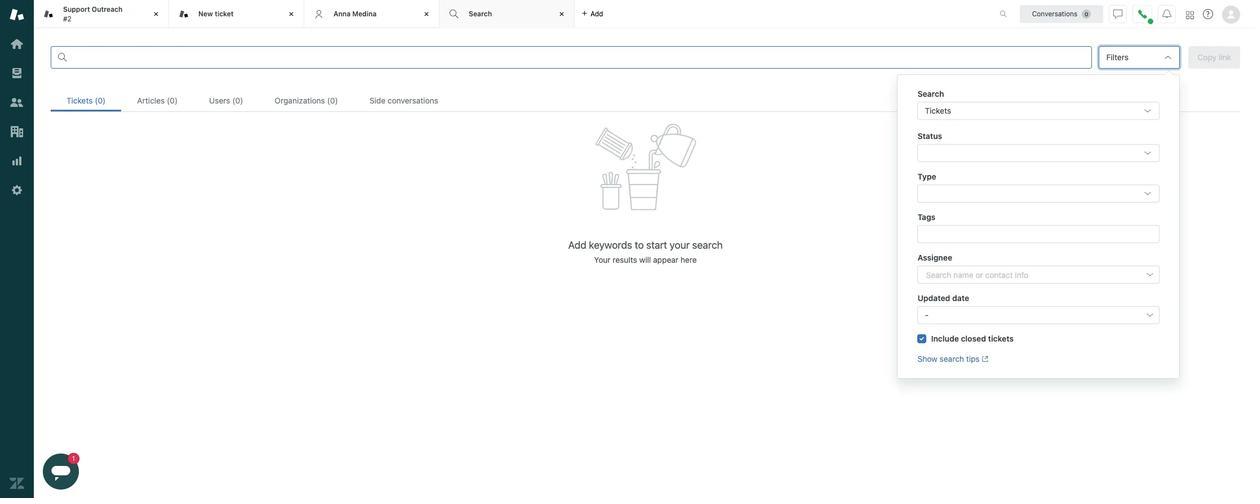 Task type: locate. For each thing, give the bounding box(es) containing it.
4 (0) from the left
[[327, 96, 338, 105]]

conversations
[[1033, 9, 1078, 18]]

(0)
[[95, 96, 106, 105], [167, 96, 178, 105], [232, 96, 243, 105], [327, 96, 338, 105]]

organizations (0)
[[275, 96, 338, 105]]

2 close image from the left
[[421, 8, 432, 20]]

0 vertical spatial search
[[693, 240, 723, 252]]

-
[[925, 311, 929, 320]]

search inside add keywords to start your search your results will appear here
[[693, 240, 723, 252]]

3 (0) from the left
[[232, 96, 243, 105]]

filters
[[1107, 52, 1129, 62]]

updated date
[[918, 294, 970, 303]]

copy link
[[1198, 52, 1232, 62]]

conversations button
[[1020, 5, 1104, 23]]

zendesk image
[[10, 477, 24, 492]]

add
[[569, 240, 587, 252]]

tab list
[[51, 90, 1241, 112]]

close image left add popup button
[[556, 8, 568, 20]]

close image inside search tab
[[556, 8, 568, 20]]

appear
[[653, 256, 679, 265]]

1 (0) from the left
[[95, 96, 106, 105]]

tab
[[34, 0, 169, 28]]

1 horizontal spatial search
[[918, 89, 945, 99]]

- button
[[918, 307, 1160, 325]]

close image right 'outreach'
[[151, 8, 162, 20]]

results
[[613, 256, 637, 265]]

0 vertical spatial tickets
[[67, 96, 93, 105]]

your
[[670, 240, 690, 252]]

0 horizontal spatial search
[[693, 240, 723, 252]]

get started image
[[10, 37, 24, 51]]

tickets
[[67, 96, 93, 105], [925, 106, 952, 116]]

0 horizontal spatial close image
[[286, 8, 297, 20]]

0 vertical spatial search
[[469, 9, 492, 18]]

tickets button
[[918, 102, 1160, 120]]

1 close image from the left
[[151, 8, 162, 20]]

your
[[594, 256, 611, 265]]

1 close image from the left
[[286, 8, 297, 20]]

organizations image
[[10, 125, 24, 139]]

reporting image
[[10, 154, 24, 169]]

copy link button
[[1189, 46, 1241, 69]]

(0) right the articles
[[167, 96, 178, 105]]

add keywords to start your search your results will appear here
[[569, 240, 723, 265]]

1 vertical spatial tickets
[[925, 106, 952, 116]]

tab list containing tickets (0)
[[51, 90, 1241, 112]]

(0) right users
[[232, 96, 243, 105]]

1 horizontal spatial close image
[[421, 8, 432, 20]]

articles
[[137, 96, 165, 105]]

new ticket
[[198, 9, 234, 18]]

search
[[693, 240, 723, 252], [940, 355, 965, 364]]

1 vertical spatial search
[[940, 355, 965, 364]]

close image inside anna medina tab
[[421, 8, 432, 20]]

tickets inside popup button
[[925, 106, 952, 116]]

show search tips
[[918, 355, 980, 364]]

0 horizontal spatial close image
[[151, 8, 162, 20]]

Search: text field
[[72, 52, 1085, 63]]

1 horizontal spatial search
[[940, 355, 965, 364]]

conversations
[[388, 96, 438, 105]]

1 vertical spatial search
[[918, 89, 945, 99]]

side
[[370, 96, 386, 105]]

tags
[[918, 213, 936, 222]]

2 (0) from the left
[[167, 96, 178, 105]]

0 horizontal spatial tickets
[[67, 96, 93, 105]]

search
[[469, 9, 492, 18], [918, 89, 945, 99]]

close image inside new ticket tab
[[286, 8, 297, 20]]

date
[[953, 294, 970, 303]]

zendesk support image
[[10, 7, 24, 22]]

close image inside tab
[[151, 8, 162, 20]]

tickets inside tab
[[67, 96, 93, 105]]

close image
[[151, 8, 162, 20], [556, 8, 568, 20]]

search up here
[[693, 240, 723, 252]]

anna medina
[[334, 9, 377, 18]]

search left tips
[[940, 355, 965, 364]]

(0) left the articles
[[95, 96, 106, 105]]

side conversations
[[370, 96, 438, 105]]

close image for anna medina
[[421, 8, 432, 20]]

organizations (0) tab
[[259, 90, 354, 112]]

tickets for tickets
[[925, 106, 952, 116]]

1 horizontal spatial tickets
[[925, 106, 952, 116]]

outreach
[[92, 5, 123, 14]]

tickets (0)
[[67, 96, 106, 105]]

articles (0) tab
[[121, 90, 193, 112]]

will
[[640, 256, 651, 265]]

main element
[[0, 0, 34, 499]]

search tab
[[440, 0, 575, 28]]

add
[[591, 9, 603, 18]]

close image for search tab
[[556, 8, 568, 20]]

tips
[[967, 355, 980, 364]]

tickets for tickets (0)
[[67, 96, 93, 105]]

0 horizontal spatial search
[[469, 9, 492, 18]]

(0) right the 'organizations'
[[327, 96, 338, 105]]

assignee element
[[918, 266, 1160, 284]]

show
[[918, 355, 938, 364]]

2 close image from the left
[[556, 8, 568, 20]]

close image
[[286, 8, 297, 20], [421, 8, 432, 20]]

(0) inside tab
[[232, 96, 243, 105]]

1 horizontal spatial close image
[[556, 8, 568, 20]]

support
[[63, 5, 90, 14]]



Task type: vqa. For each thing, say whether or not it's contained in the screenshot.
USER IS AN AGENT image
no



Task type: describe. For each thing, give the bounding box(es) containing it.
close image for tab containing support outreach
[[151, 8, 162, 20]]

add button
[[575, 0, 610, 28]]

#2
[[63, 14, 71, 23]]

views image
[[10, 66, 24, 81]]

closed
[[961, 334, 987, 344]]

anna
[[334, 9, 351, 18]]

keywords
[[589, 240, 632, 252]]

Assignee field
[[927, 269, 1138, 281]]

tabs tab list
[[34, 0, 988, 28]]

to
[[635, 240, 644, 252]]

start
[[647, 240, 667, 252]]

get help image
[[1204, 9, 1214, 19]]

zendesk products image
[[1187, 11, 1195, 19]]

tab containing support outreach
[[34, 0, 169, 28]]

show search tips link
[[918, 355, 989, 364]]

organizations
[[275, 96, 325, 105]]

link
[[1219, 52, 1232, 62]]

copy
[[1198, 52, 1217, 62]]

search inside tab
[[469, 9, 492, 18]]

anna medina tab
[[304, 0, 440, 28]]

status
[[918, 131, 943, 141]]

type
[[918, 172, 937, 182]]

notifications image
[[1163, 9, 1172, 18]]

filters button
[[1100, 46, 1181, 69]]

admin image
[[10, 183, 24, 198]]

users (0) tab
[[193, 90, 259, 112]]

include closed tickets
[[932, 334, 1014, 344]]

side conversations tab
[[354, 90, 454, 112]]

users (0)
[[209, 96, 243, 105]]

support outreach #2
[[63, 5, 123, 23]]

new ticket tab
[[169, 0, 304, 28]]

(0) for tickets (0)
[[95, 96, 106, 105]]

new
[[198, 9, 213, 18]]

users
[[209, 96, 230, 105]]

status element
[[918, 144, 1160, 162]]

(0) for organizations (0)
[[327, 96, 338, 105]]

button displays agent's chat status as invisible. image
[[1114, 9, 1123, 18]]

close image for new ticket
[[286, 8, 297, 20]]

type element
[[918, 185, 1160, 203]]

tickets
[[989, 334, 1014, 344]]

assignee
[[918, 253, 953, 263]]

tickets (0) tab
[[51, 90, 121, 112]]

(0) for articles (0)
[[167, 96, 178, 105]]

medina
[[353, 9, 377, 18]]

(0) for users (0)
[[232, 96, 243, 105]]

(opens in a new tab) image
[[980, 356, 989, 363]]

updated
[[918, 294, 951, 303]]

here
[[681, 256, 697, 265]]

include
[[932, 334, 959, 344]]

customers image
[[10, 95, 24, 110]]

articles (0)
[[137, 96, 178, 105]]

ticket
[[215, 9, 234, 18]]



